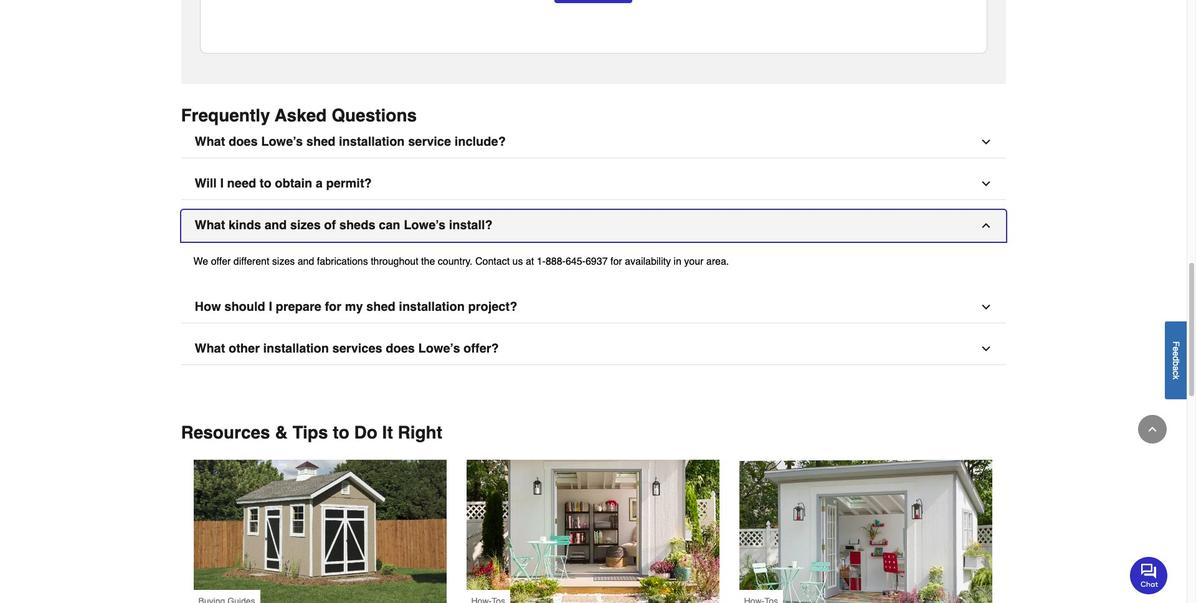 Task type: describe. For each thing, give the bounding box(es) containing it.
will i need to obtain a permit? button
[[181, 168, 1006, 200]]

i inside button
[[269, 299, 272, 314]]

&
[[275, 422, 288, 442]]

how should i prepare for my shed installation project?
[[195, 299, 517, 314]]

services
[[332, 341, 382, 356]]

1 vertical spatial does
[[386, 341, 415, 356]]

kinds
[[229, 218, 261, 232]]

a gray and white wood storage shed with windows and twin doors set up in a fenced backyard. image
[[193, 460, 446, 603]]

chevron up image inside what kinds and sizes of sheds can lowe's install? button
[[980, 219, 992, 232]]

what for what kinds and sizes of sheds can lowe's install?
[[195, 218, 225, 232]]

obtain
[[275, 176, 312, 190]]

frequently
[[181, 105, 270, 125]]

2 vertical spatial installation
[[263, 341, 329, 356]]

sizes for different
[[272, 256, 295, 267]]

645-
[[566, 256, 586, 267]]

sheds
[[339, 218, 375, 232]]

of
[[324, 218, 336, 232]]

asked
[[275, 105, 327, 125]]

shed inside what does lowe's shed installation service include? button
[[306, 134, 336, 149]]

project?
[[468, 299, 517, 314]]

lowe's inside button
[[404, 218, 446, 232]]

will i need to obtain a permit?
[[195, 176, 372, 190]]

f e e d b a c k
[[1171, 341, 1181, 379]]

it
[[382, 422, 393, 442]]

0 vertical spatial installation
[[339, 134, 405, 149]]

will
[[195, 176, 217, 190]]

frequently asked questions
[[181, 105, 417, 125]]

right
[[398, 422, 442, 442]]

shed inside how should i prepare for my shed installation project? button
[[366, 299, 396, 314]]

how
[[195, 299, 221, 314]]

prepare
[[276, 299, 321, 314]]

0 vertical spatial for
[[611, 256, 622, 267]]

sizes for and
[[290, 218, 321, 232]]

to for need
[[260, 176, 271, 190]]

the
[[421, 256, 435, 267]]

install?
[[449, 218, 493, 232]]

d
[[1171, 356, 1181, 361]]

a for b
[[1171, 366, 1181, 371]]

other
[[229, 341, 260, 356]]

c
[[1171, 371, 1181, 375]]

contact
[[475, 256, 510, 267]]

1 vertical spatial and
[[298, 256, 314, 267]]

availability
[[625, 256, 671, 267]]

what does lowe's shed installation service include?
[[195, 134, 506, 149]]

chevron down image for what other installation services does lowe's offer?
[[980, 342, 992, 355]]

what other installation services does lowe's offer?
[[195, 341, 499, 356]]

a storage shed set up as a home office she shed with french doors and office furnishings. image
[[739, 460, 992, 603]]

what for what does lowe's shed installation service include?
[[195, 134, 225, 149]]

and inside button
[[265, 218, 287, 232]]

we offer different sizes and fabrications throughout the country. contact us at 1-888-645-6937 for availability in your area.
[[193, 256, 729, 267]]

resources
[[181, 422, 270, 442]]

include?
[[455, 134, 506, 149]]

fabrications
[[317, 256, 368, 267]]

should
[[224, 299, 265, 314]]

how should i prepare for my shed installation project? button
[[181, 291, 1006, 323]]

chevron down image for how should i prepare for my shed installation project?
[[980, 301, 992, 313]]

country.
[[438, 256, 473, 267]]



Task type: vqa. For each thing, say whether or not it's contained in the screenshot.
chevron right image corresponding to Heating & Cooling
no



Task type: locate. For each thing, give the bounding box(es) containing it.
area.
[[706, 256, 729, 267]]

tips
[[293, 422, 328, 442]]

chevron down image for will i need to obtain a permit?
[[980, 177, 992, 190]]

0 horizontal spatial i
[[220, 176, 224, 190]]

888-
[[546, 256, 566, 267]]

what kinds and sizes of sheds can lowe's install? button
[[181, 210, 1006, 242]]

and right kinds
[[265, 218, 287, 232]]

chevron up image inside scroll to top element
[[1146, 423, 1159, 436]]

0 vertical spatial a
[[316, 176, 323, 190]]

1 vertical spatial i
[[269, 299, 272, 314]]

2 e from the top
[[1171, 351, 1181, 356]]

what down frequently
[[195, 134, 225, 149]]

lowe's
[[261, 134, 303, 149], [404, 218, 446, 232], [418, 341, 460, 356]]

1 vertical spatial shed
[[366, 299, 396, 314]]

0 horizontal spatial to
[[260, 176, 271, 190]]

sizes left of
[[290, 218, 321, 232]]

and
[[265, 218, 287, 232], [298, 256, 314, 267]]

installation down 'the'
[[399, 299, 465, 314]]

e
[[1171, 346, 1181, 351], [1171, 351, 1181, 356]]

chevron down image inside what other installation services does lowe's offer? button
[[980, 342, 992, 355]]

0 vertical spatial does
[[229, 134, 258, 149]]

chevron down image
[[980, 136, 992, 148], [980, 177, 992, 190], [980, 301, 992, 313], [980, 342, 992, 355]]

0 horizontal spatial shed
[[306, 134, 336, 149]]

chevron down image for what does lowe's shed installation service include?
[[980, 136, 992, 148]]

a
[[316, 176, 323, 190], [1171, 366, 1181, 371]]

installation down questions
[[339, 134, 405, 149]]

1 vertical spatial lowe's
[[404, 218, 446, 232]]

k
[[1171, 375, 1181, 379]]

lowe's down frequently asked questions
[[261, 134, 303, 149]]

2 vertical spatial what
[[195, 341, 225, 356]]

chevron down image inside what does lowe's shed installation service include? button
[[980, 136, 992, 148]]

what for what other installation services does lowe's offer?
[[195, 341, 225, 356]]

0 vertical spatial what
[[195, 134, 225, 149]]

2 chevron down image from the top
[[980, 177, 992, 190]]

does right services
[[386, 341, 415, 356]]

3 chevron down image from the top
[[980, 301, 992, 313]]

1 horizontal spatial and
[[298, 256, 314, 267]]

does down frequently
[[229, 134, 258, 149]]

a inside f e e d b a c k button
[[1171, 366, 1181, 371]]

1 horizontal spatial does
[[386, 341, 415, 356]]

what does lowe's shed installation service include? button
[[181, 126, 1006, 158]]

1 horizontal spatial i
[[269, 299, 272, 314]]

a inside will i need to obtain a permit? 'button'
[[316, 176, 323, 190]]

offer
[[211, 256, 231, 267]]

throughout
[[371, 256, 418, 267]]

to
[[260, 176, 271, 190], [333, 422, 349, 442]]

0 vertical spatial i
[[220, 176, 224, 190]]

at
[[526, 256, 534, 267]]

chat invite button image
[[1130, 556, 1168, 594]]

0 vertical spatial and
[[265, 218, 287, 232]]

sizes
[[290, 218, 321, 232], [272, 256, 295, 267]]

f
[[1171, 341, 1181, 346]]

f e e d b a c k button
[[1165, 321, 1187, 399]]

does
[[229, 134, 258, 149], [386, 341, 415, 356]]

in
[[674, 256, 682, 267]]

0 vertical spatial lowe's
[[261, 134, 303, 149]]

1 horizontal spatial chevron up image
[[1146, 423, 1159, 436]]

for inside button
[[325, 299, 342, 314]]

my
[[345, 299, 363, 314]]

0 horizontal spatial chevron up image
[[980, 219, 992, 232]]

i inside 'button'
[[220, 176, 224, 190]]

resources & tips to do it right
[[181, 422, 442, 442]]

shed
[[306, 134, 336, 149], [366, 299, 396, 314]]

1 horizontal spatial shed
[[366, 299, 396, 314]]

installation
[[339, 134, 405, 149], [399, 299, 465, 314], [263, 341, 329, 356]]

b
[[1171, 361, 1181, 366]]

lowe's right can
[[404, 218, 446, 232]]

your
[[684, 256, 704, 267]]

i right will
[[220, 176, 224, 190]]

1 horizontal spatial to
[[333, 422, 349, 442]]

chevron down image inside will i need to obtain a permit? 'button'
[[980, 177, 992, 190]]

i right should
[[269, 299, 272, 314]]

lowe's left offer?
[[418, 341, 460, 356]]

1 horizontal spatial a
[[1171, 366, 1181, 371]]

2 vertical spatial lowe's
[[418, 341, 460, 356]]

installation down prepare
[[263, 341, 329, 356]]

what inside what other installation services does lowe's offer? button
[[195, 341, 225, 356]]

e up "d"
[[1171, 346, 1181, 351]]

1 vertical spatial to
[[333, 422, 349, 442]]

0 horizontal spatial does
[[229, 134, 258, 149]]

service
[[408, 134, 451, 149]]

0 vertical spatial chevron up image
[[980, 219, 992, 232]]

1 vertical spatial sizes
[[272, 256, 295, 267]]

2 what from the top
[[195, 218, 225, 232]]

6937
[[586, 256, 608, 267]]

offer?
[[464, 341, 499, 356]]

3 what from the top
[[195, 341, 225, 356]]

scroll to top element
[[1138, 415, 1167, 444]]

1 what from the top
[[195, 134, 225, 149]]

what left other
[[195, 341, 225, 356]]

to right need on the top
[[260, 176, 271, 190]]

1 vertical spatial installation
[[399, 299, 465, 314]]

1 chevron down image from the top
[[980, 136, 992, 148]]

and left fabrications
[[298, 256, 314, 267]]

e up the b
[[1171, 351, 1181, 356]]

i
[[220, 176, 224, 190], [269, 299, 272, 314]]

0 horizontal spatial a
[[316, 176, 323, 190]]

a video about building a she shed. image
[[466, 460, 719, 603]]

sizes inside button
[[290, 218, 321, 232]]

need
[[227, 176, 256, 190]]

what kinds and sizes of sheds can lowe's install?
[[195, 218, 493, 232]]

0 vertical spatial to
[[260, 176, 271, 190]]

questions
[[332, 105, 417, 125]]

1-
[[537, 256, 546, 267]]

different
[[234, 256, 269, 267]]

to inside 'button'
[[260, 176, 271, 190]]

1 e from the top
[[1171, 346, 1181, 351]]

1 vertical spatial for
[[325, 299, 342, 314]]

sizes right different
[[272, 256, 295, 267]]

to left the do
[[333, 422, 349, 442]]

1 vertical spatial what
[[195, 218, 225, 232]]

what inside what does lowe's shed installation service include? button
[[195, 134, 225, 149]]

us
[[513, 256, 523, 267]]

for right 6937
[[611, 256, 622, 267]]

for left my
[[325, 299, 342, 314]]

4 chevron down image from the top
[[980, 342, 992, 355]]

shed down asked
[[306, 134, 336, 149]]

what other installation services does lowe's offer? button
[[181, 333, 1006, 365]]

0 horizontal spatial for
[[325, 299, 342, 314]]

what
[[195, 134, 225, 149], [195, 218, 225, 232], [195, 341, 225, 356]]

1 vertical spatial chevron up image
[[1146, 423, 1159, 436]]

0 horizontal spatial and
[[265, 218, 287, 232]]

for
[[611, 256, 622, 267], [325, 299, 342, 314]]

chevron up image
[[980, 219, 992, 232], [1146, 423, 1159, 436]]

we
[[193, 256, 208, 267]]

can
[[379, 218, 400, 232]]

a up k
[[1171, 366, 1181, 371]]

what left kinds
[[195, 218, 225, 232]]

do
[[354, 422, 377, 442]]

shed right my
[[366, 299, 396, 314]]

0 vertical spatial shed
[[306, 134, 336, 149]]

0 vertical spatial sizes
[[290, 218, 321, 232]]

chevron down image inside how should i prepare for my shed installation project? button
[[980, 301, 992, 313]]

1 vertical spatial a
[[1171, 366, 1181, 371]]

permit?
[[326, 176, 372, 190]]

what inside what kinds and sizes of sheds can lowe's install? button
[[195, 218, 225, 232]]

1 horizontal spatial for
[[611, 256, 622, 267]]

to for tips
[[333, 422, 349, 442]]

a for obtain
[[316, 176, 323, 190]]

a right obtain
[[316, 176, 323, 190]]



